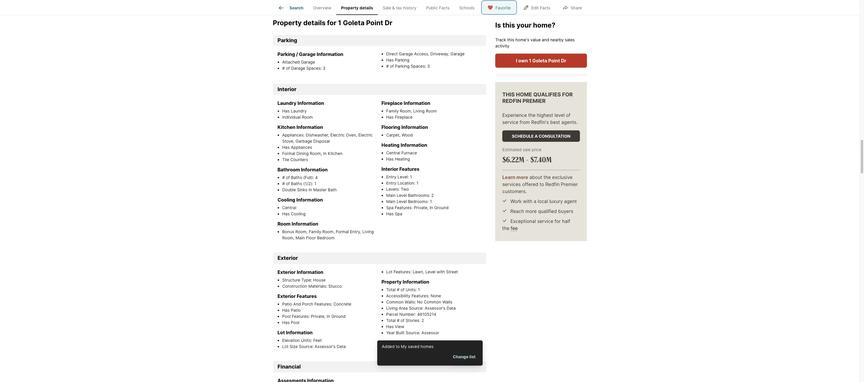 Task type: vqa. For each thing, say whether or not it's contained in the screenshot.


Task type: locate. For each thing, give the bounding box(es) containing it.
has up elevation
[[282, 320, 290, 325]]

0 vertical spatial family
[[386, 109, 399, 114]]

information inside flooring information carpet, wood
[[402, 124, 428, 130]]

edit facts
[[532, 5, 550, 10]]

appliances
[[291, 145, 312, 150]]

consultation
[[539, 134, 570, 139]]

for
[[327, 19, 337, 27], [555, 218, 561, 224]]

tax
[[396, 5, 402, 10]]

in down (1/2):
[[309, 187, 312, 192]]

point down sale
[[366, 19, 383, 27]]

2 horizontal spatial property
[[382, 279, 402, 285]]

fireplace up flooring
[[382, 100, 403, 106]]

0 vertical spatial assessor's
[[425, 306, 446, 311]]

1 vertical spatial property
[[273, 19, 302, 27]]

room inside fireplace information family room, living room has fireplace
[[426, 109, 437, 114]]

0 vertical spatial interior
[[278, 86, 297, 92]]

information for fireplace information family room, living room has fireplace
[[404, 100, 430, 106]]

interior for interior features entry level: 1 entry location: 1 levels: two main level bathrooms: 2 main level bedrooms: 1 spa features: private, in ground has spa
[[382, 166, 398, 172]]

details left sale
[[360, 5, 373, 10]]

this for home's
[[507, 37, 514, 42]]

has inside fireplace information family room, living room has fireplace
[[386, 115, 394, 120]]

share
[[571, 5, 582, 10]]

1 horizontal spatial units:
[[406, 287, 417, 292]]

0 horizontal spatial to
[[396, 344, 400, 349]]

tab list
[[273, 0, 484, 15]]

0 horizontal spatial 3
[[323, 66, 326, 71]]

point down 'nearby'
[[548, 58, 560, 64]]

0 horizontal spatial property
[[273, 19, 302, 27]]

2 total from the top
[[386, 318, 396, 323]]

your
[[517, 21, 532, 29]]

type:
[[301, 277, 312, 282]]

luxury
[[550, 198, 563, 204]]

property for property details
[[341, 5, 359, 10]]

information for bathroom information # of baths (full): 4 # of baths (1/2): 1 double sinks in master bath
[[301, 167, 328, 173]]

bedroom
[[317, 235, 335, 240]]

homes
[[421, 344, 434, 349]]

0 horizontal spatial formal
[[282, 151, 295, 156]]

0 horizontal spatial for
[[327, 19, 337, 27]]

0 vertical spatial ground
[[434, 205, 449, 210]]

tab list containing search
[[273, 0, 484, 15]]

property up property details for 1 goleta point dr
[[341, 5, 359, 10]]

patio
[[282, 301, 292, 306], [291, 308, 301, 313]]

1 vertical spatial spa
[[395, 211, 402, 216]]

1 inside 'button'
[[529, 58, 531, 64]]

attached
[[282, 60, 300, 65]]

source: down stories:
[[406, 330, 420, 335]]

common down "accessibility"
[[386, 299, 404, 304]]

1 vertical spatial more
[[526, 208, 537, 214]]

1 vertical spatial the
[[544, 174, 551, 180]]

(1/2):
[[303, 181, 313, 186]]

features: inside interior features entry level: 1 entry location: 1 levels: two main level bathrooms: 2 main level bedrooms: 1 spa features: private, in ground has spa
[[395, 205, 413, 210]]

1 horizontal spatial facts
[[540, 5, 550, 10]]

electric right oven,
[[358, 133, 373, 138]]

3 inside direct garage access, driveway, garage has parking # of parking spaces: 3
[[427, 64, 430, 69]]

interior inside interior features entry level: 1 entry location: 1 levels: two main level bathrooms: 2 main level bedrooms: 1 spa features: private, in ground has spa
[[382, 166, 398, 172]]

facts inside button
[[540, 5, 550, 10]]

baths
[[291, 175, 302, 180], [291, 181, 302, 186]]

0 horizontal spatial 2
[[422, 318, 424, 323]]

fireplace up flooring information carpet, wood
[[395, 115, 413, 120]]

counters
[[290, 157, 308, 162]]

has down stove,
[[282, 145, 290, 150]]

1 vertical spatial level
[[397, 199, 407, 204]]

added to my saved homes
[[382, 344, 434, 349]]

details
[[360, 5, 373, 10], [303, 19, 326, 27]]

construction
[[282, 284, 307, 289]]

this
[[502, 91, 515, 97]]

# inside direct garage access, driveway, garage has parking # of parking spaces: 3
[[386, 64, 389, 69]]

data inside property information total # of units: 1 accessibility features: none common walls: no common walls living area source: assessor's data parcel number: 46105214 total # of stories: 2 has view year built source: assessor
[[447, 306, 456, 311]]

0 vertical spatial features
[[400, 166, 420, 172]]

spaces: inside direct garage access, driveway, garage has parking # of parking spaces: 3
[[411, 64, 426, 69]]

pool
[[282, 314, 291, 319], [291, 320, 299, 325]]

facts for edit facts
[[540, 5, 550, 10]]

0 horizontal spatial with
[[437, 269, 445, 274]]

central
[[386, 150, 400, 155], [282, 205, 296, 210]]

room, right the dining
[[310, 151, 322, 156]]

for for 1
[[327, 19, 337, 27]]

room inside laundry information has laundry individual room
[[302, 115, 313, 120]]

details inside tab
[[360, 5, 373, 10]]

information inside 'exterior information structure type: house construction materials: stucco'
[[297, 269, 323, 275]]

features:
[[395, 205, 413, 210], [394, 269, 412, 274], [412, 293, 430, 298], [315, 301, 332, 306], [292, 314, 310, 319]]

to
[[540, 181, 544, 187], [396, 344, 400, 349]]

0 horizontal spatial living
[[363, 229, 374, 234]]

edit
[[532, 5, 539, 10]]

public facts tab
[[421, 1, 455, 15]]

the up from
[[528, 112, 536, 118]]

direct garage access, driveway, garage has parking # of parking spaces: 3
[[386, 51, 465, 69]]

1 horizontal spatial room
[[302, 115, 313, 120]]

of inside direct garage access, driveway, garage has parking # of parking spaces: 3
[[390, 64, 394, 69]]

main for information
[[296, 235, 305, 240]]

service down experience
[[502, 119, 518, 125]]

sales
[[565, 37, 575, 42]]

this inside track this home's value and nearby sales activity
[[507, 37, 514, 42]]

1 horizontal spatial dr
[[561, 58, 566, 64]]

garage right direct
[[399, 51, 413, 56]]

kitchen down dishwasher, electric oven, electric stove, garbage disposal
[[328, 151, 343, 156]]

assessor's inside lot information elevation units: feet lot size source: assessor's data
[[315, 344, 336, 349]]

living
[[413, 109, 425, 114], [363, 229, 374, 234], [386, 306, 398, 311]]

2 exterior from the top
[[278, 269, 296, 275]]

has inside cooling information central has cooling
[[282, 211, 290, 216]]

garage right /
[[299, 51, 316, 57]]

exterior inside 'exterior information structure type: house construction materials: stucco'
[[278, 269, 296, 275]]

baths down bathroom on the left top
[[291, 175, 302, 180]]

information for lot information elevation units: feet lot size source: assessor's data
[[286, 330, 313, 335]]

room, up flooring information carpet, wood
[[400, 109, 412, 114]]

0 horizontal spatial family
[[309, 229, 321, 234]]

baths up the sinks
[[291, 181, 302, 186]]

1 horizontal spatial spa
[[395, 211, 402, 216]]

1 common from the left
[[386, 299, 404, 304]]

0 vertical spatial the
[[528, 112, 536, 118]]

0 vertical spatial point
[[366, 19, 383, 27]]

lot features: lawn, level with street
[[386, 269, 458, 274]]

0 horizontal spatial dr
[[385, 19, 393, 27]]

favorite button
[[482, 1, 516, 13]]

for for half
[[555, 218, 561, 224]]

favorite
[[496, 5, 511, 10]]

2 common from the left
[[424, 299, 441, 304]]

individual
[[282, 115, 301, 120]]

facts right edit
[[540, 5, 550, 10]]

details for property details for 1 goleta point dr
[[303, 19, 326, 27]]

private, inside exterior features patio and porch features: concrete has patio pool features: private, in ground has pool
[[311, 314, 326, 319]]

to left my
[[396, 344, 400, 349]]

more up offered on the right of the page
[[516, 174, 528, 180]]

flooring information carpet, wood
[[382, 124, 428, 138]]

2 horizontal spatial room
[[426, 109, 437, 114]]

living inside fireplace information family room, living room has fireplace
[[413, 109, 425, 114]]

1 horizontal spatial service
[[537, 218, 553, 224]]

estimated
[[502, 147, 522, 152]]

fee
[[511, 225, 518, 231]]

1 horizontal spatial point
[[548, 58, 560, 64]]

for inside "exceptional service for half the"
[[555, 218, 561, 224]]

interior up laundry information has laundry individual room
[[278, 86, 297, 92]]

assessor's inside property information total # of units: 1 accessibility features: none common walls: no common walls living area source: assessor's data parcel number: 46105214 total # of stories: 2 has view year built source: assessor
[[425, 306, 446, 311]]

formal left entry,
[[336, 229, 349, 234]]

1 vertical spatial central
[[282, 205, 296, 210]]

electric left oven,
[[331, 133, 345, 138]]

features inside exterior features patio and porch features: concrete has patio pool features: private, in ground has pool
[[297, 293, 317, 299]]

1 vertical spatial living
[[363, 229, 374, 234]]

spa
[[386, 205, 394, 210], [395, 211, 402, 216]]

exceptional service for half the
[[502, 218, 570, 231]]

oven,
[[346, 133, 357, 138]]

property inside property information total # of units: 1 accessibility features: none common walls: no common walls living area source: assessor's data parcel number: 46105214 total # of stories: 2 has view year built source: assessor
[[382, 279, 402, 285]]

levels:
[[386, 187, 400, 192]]

the inside experience the highest level of service from redfin's best agents.
[[528, 112, 536, 118]]

bedrooms:
[[408, 199, 429, 204]]

private, inside interior features entry level: 1 entry location: 1 levels: two main level bathrooms: 2 main level bedrooms: 1 spa features: private, in ground has spa
[[414, 205, 429, 210]]

living up parcel
[[386, 306, 398, 311]]

0 horizontal spatial features
[[297, 293, 317, 299]]

the inside about the exclusive services offered to redfin premier customers.
[[544, 174, 551, 180]]

0 horizontal spatial facts
[[439, 5, 450, 10]]

walls
[[443, 299, 453, 304]]

formal inside the room information bonus room, family room, formal entry, living room, main floor bedroom
[[336, 229, 349, 234]]

kitchen
[[278, 124, 295, 130], [328, 151, 343, 156]]

/
[[296, 51, 298, 57]]

room,
[[400, 109, 412, 114], [310, 151, 322, 156], [296, 229, 308, 234], [323, 229, 335, 234], [282, 235, 295, 240]]

features up level:
[[400, 166, 420, 172]]

in down bathrooms:
[[430, 205, 433, 210]]

fireplace
[[382, 100, 403, 106], [395, 115, 413, 120]]

1 horizontal spatial to
[[540, 181, 544, 187]]

features up porch
[[297, 293, 317, 299]]

1 vertical spatial point
[[548, 58, 560, 64]]

features: down the and
[[292, 314, 310, 319]]

half
[[562, 218, 570, 224]]

0 vertical spatial central
[[386, 150, 400, 155]]

exterior for exterior features patio and porch features: concrete has patio pool features: private, in ground has pool
[[278, 293, 296, 299]]

0 vertical spatial details
[[360, 5, 373, 10]]

goleta inside i own 1 goleta point dr 'button'
[[532, 58, 547, 64]]

features inside interior features entry level: 1 entry location: 1 levels: two main level bathrooms: 2 main level bedrooms: 1 spa features: private, in ground has spa
[[400, 166, 420, 172]]

this
[[503, 21, 515, 29], [507, 37, 514, 42]]

information for exterior information structure type: house construction materials: stucco
[[297, 269, 323, 275]]

dr inside 'button'
[[561, 58, 566, 64]]

0 vertical spatial level
[[397, 193, 407, 198]]

1 vertical spatial kitchen
[[328, 151, 343, 156]]

central inside 'heating information central furnace has heating'
[[386, 150, 400, 155]]

1 vertical spatial goleta
[[532, 58, 547, 64]]

0 vertical spatial for
[[327, 19, 337, 27]]

1 vertical spatial units:
[[301, 338, 312, 343]]

parking
[[278, 37, 297, 43], [278, 51, 295, 57], [395, 58, 410, 63], [395, 64, 410, 69]]

1 horizontal spatial for
[[555, 218, 561, 224]]

1 horizontal spatial goleta
[[532, 58, 547, 64]]

goleta right own
[[532, 58, 547, 64]]

room, up bedroom
[[323, 229, 335, 234]]

cooling information central has cooling
[[278, 197, 323, 216]]

has down levels:
[[386, 211, 394, 216]]

$7.40m
[[530, 155, 552, 164]]

facts right public
[[439, 5, 450, 10]]

private,
[[414, 205, 429, 210], [311, 314, 326, 319]]

for left half
[[555, 218, 561, 224]]

service down qualified
[[537, 218, 553, 224]]

the for from
[[528, 112, 536, 118]]

in inside formal dining room, in kitchen tile counters
[[323, 151, 327, 156]]

assessor's down feet
[[315, 344, 336, 349]]

0 horizontal spatial ground
[[331, 314, 346, 319]]

the for redfin
[[544, 174, 551, 180]]

of down direct
[[390, 64, 394, 69]]

living inside the room information bonus room, family room, formal entry, living room, main floor bedroom
[[363, 229, 374, 234]]

1 horizontal spatial details
[[360, 5, 373, 10]]

property details tab
[[336, 1, 378, 15]]

0 vertical spatial goleta
[[343, 19, 365, 27]]

interior up level:
[[382, 166, 398, 172]]

0 horizontal spatial central
[[282, 205, 296, 210]]

private, down bedrooms:
[[414, 205, 429, 210]]

1 horizontal spatial formal
[[336, 229, 349, 234]]

family up floor
[[309, 229, 321, 234]]

1 vertical spatial patio
[[291, 308, 301, 313]]

redfin's
[[531, 119, 549, 125]]

0 vertical spatial living
[[413, 109, 425, 114]]

assessor's up 46105214
[[425, 306, 446, 311]]

highest
[[537, 112, 553, 118]]

# down direct
[[386, 64, 389, 69]]

1 horizontal spatial the
[[528, 112, 536, 118]]

0 vertical spatial room
[[426, 109, 437, 114]]

#
[[386, 64, 389, 69], [282, 66, 285, 71], [282, 175, 285, 180], [282, 181, 285, 186], [397, 287, 400, 292], [397, 318, 400, 323]]

to down "about"
[[540, 181, 544, 187]]

0 vertical spatial exterior
[[278, 255, 298, 261]]

2 horizontal spatial living
[[413, 109, 425, 114]]

information inside the room information bonus room, family room, formal entry, living room, main floor bedroom
[[292, 221, 318, 227]]

information inside lot information elevation units: feet lot size source: assessor's data
[[286, 330, 313, 335]]

room, up floor
[[296, 229, 308, 234]]

sale & tax history
[[383, 5, 417, 10]]

0 vertical spatial spa
[[386, 205, 394, 210]]

2 right bathrooms:
[[431, 193, 434, 198]]

&
[[392, 5, 395, 10]]

1 horizontal spatial with
[[523, 198, 533, 204]]

cooling down double
[[278, 197, 295, 203]]

0 horizontal spatial pool
[[282, 314, 291, 319]]

heating
[[382, 142, 400, 148], [395, 157, 410, 162]]

kitchen up appliances:
[[278, 124, 295, 130]]

property
[[341, 5, 359, 10], [273, 19, 302, 27], [382, 279, 402, 285]]

property inside tab
[[341, 5, 359, 10]]

built
[[396, 330, 405, 335]]

work
[[511, 198, 522, 204]]

2 inside interior features entry level: 1 entry location: 1 levels: two main level bathrooms: 2 main level bedrooms: 1 spa features: private, in ground has spa
[[431, 193, 434, 198]]

0 vertical spatial source:
[[409, 306, 424, 311]]

this for your
[[503, 21, 515, 29]]

# down bathroom on the left top
[[282, 175, 285, 180]]

the
[[528, 112, 536, 118], [544, 174, 551, 180], [502, 225, 510, 231]]

cooling up the bonus at the left bottom of the page
[[291, 211, 306, 216]]

private, down porch
[[311, 314, 326, 319]]

information inside fireplace information family room, living room has fireplace
[[404, 100, 430, 106]]

with left a
[[523, 198, 533, 204]]

dining
[[297, 151, 309, 156]]

garage down attached
[[291, 66, 305, 71]]

1 vertical spatial for
[[555, 218, 561, 224]]

has up flooring
[[386, 115, 394, 120]]

this right track
[[507, 37, 514, 42]]

features: up no
[[412, 293, 430, 298]]

1 vertical spatial private,
[[311, 314, 326, 319]]

in down disposal
[[323, 151, 327, 156]]

central for cooling
[[282, 205, 296, 210]]

has
[[386, 58, 394, 63], [282, 109, 290, 114], [386, 115, 394, 120], [282, 145, 290, 150], [386, 157, 394, 162], [282, 211, 290, 216], [386, 211, 394, 216], [282, 308, 290, 313], [282, 320, 290, 325], [386, 324, 394, 329]]

this right is
[[503, 21, 515, 29]]

furnace
[[402, 150, 417, 155]]

46105214
[[417, 312, 436, 317]]

1 right own
[[529, 58, 531, 64]]

1 vertical spatial details
[[303, 19, 326, 27]]

2 baths from the top
[[291, 181, 302, 186]]

has up year
[[386, 324, 394, 329]]

0 horizontal spatial spaces:
[[306, 66, 322, 71]]

stories:
[[406, 318, 421, 323]]

for down overview tab
[[327, 19, 337, 27]]

home
[[516, 91, 532, 97]]

has up individual
[[282, 109, 290, 114]]

driveway,
[[431, 51, 449, 56]]

1 vertical spatial this
[[507, 37, 514, 42]]

source: right size
[[299, 344, 314, 349]]

1 horizontal spatial 2
[[431, 193, 434, 198]]

information inside bathroom information # of baths (full): 4 # of baths (1/2): 1 double sinks in master bath
[[301, 167, 328, 173]]

0 horizontal spatial goleta
[[343, 19, 365, 27]]

exterior for exterior
[[278, 255, 298, 261]]

2 entry from the top
[[386, 181, 397, 186]]

elevation
[[282, 338, 300, 343]]

my
[[401, 344, 407, 349]]

heating down furnace
[[395, 157, 410, 162]]

information inside property information total # of units: 1 accessibility features: none common walls: no common walls living area source: assessor's data parcel number: 46105214 total # of stories: 2 has view year built source: assessor
[[403, 279, 429, 285]]

best
[[550, 119, 560, 125]]

has down direct
[[386, 58, 394, 63]]

# down attached
[[282, 66, 285, 71]]

dr down sales
[[561, 58, 566, 64]]

data inside lot information elevation units: feet lot size source: assessor's data
[[337, 344, 346, 349]]

1 vertical spatial entry
[[386, 181, 397, 186]]

entry left level:
[[386, 174, 397, 179]]

1 horizontal spatial common
[[424, 299, 441, 304]]

information inside cooling information central has cooling
[[296, 197, 323, 203]]

0 vertical spatial data
[[447, 306, 456, 311]]

the left the "fee" link
[[502, 225, 510, 231]]

information inside parking / garage information attached garage # of garage spaces: 3
[[317, 51, 343, 57]]

heating down carpet,
[[382, 142, 400, 148]]

0 vertical spatial with
[[523, 198, 533, 204]]

1 horizontal spatial living
[[386, 306, 398, 311]]

0 horizontal spatial data
[[337, 344, 346, 349]]

main inside the room information bonus room, family room, formal entry, living room, main floor bedroom
[[296, 235, 305, 240]]

information for heating information central furnace has heating
[[401, 142, 427, 148]]

2 down 46105214
[[422, 318, 424, 323]]

porch
[[302, 301, 313, 306]]

has inside direct garage access, driveway, garage has parking # of parking spaces: 3
[[386, 58, 394, 63]]

1 horizontal spatial data
[[447, 306, 456, 311]]

central inside cooling information central has cooling
[[282, 205, 296, 210]]

more down a
[[526, 208, 537, 214]]

2 vertical spatial living
[[386, 306, 398, 311]]

property down search link
[[273, 19, 302, 27]]

alert
[[377, 340, 483, 366]]

value
[[530, 37, 541, 42]]

patio left the and
[[282, 301, 292, 306]]

exterior inside exterior features patio and porch features: concrete has patio pool features: private, in ground has pool
[[278, 293, 296, 299]]

the up the 'redfin'
[[544, 174, 551, 180]]

1 electric from the left
[[331, 133, 345, 138]]

features: down bedrooms:
[[395, 205, 413, 210]]

kitchen information
[[278, 124, 323, 130]]

central left furnace
[[386, 150, 400, 155]]

features: left lawn, at the left
[[394, 269, 412, 274]]

facts inside tab
[[439, 5, 450, 10]]

financial
[[278, 364, 301, 370]]

in inside bathroom information # of baths (full): 4 # of baths (1/2): 1 double sinks in master bath
[[309, 187, 312, 192]]

history
[[403, 5, 417, 10]]

formal
[[282, 151, 295, 156], [336, 229, 349, 234]]

information inside laundry information has laundry individual room
[[298, 100, 324, 106]]

2 vertical spatial source:
[[299, 344, 314, 349]]

with left street
[[437, 269, 445, 274]]

assessor's
[[425, 306, 446, 311], [315, 344, 336, 349]]

details for property details
[[360, 5, 373, 10]]

1 exterior from the top
[[278, 255, 298, 261]]

1 vertical spatial lot
[[278, 330, 285, 335]]

1 vertical spatial data
[[337, 344, 346, 349]]

$6.22m
[[502, 155, 524, 164]]

details down overview tab
[[303, 19, 326, 27]]

lot up "accessibility"
[[386, 269, 393, 274]]

0 horizontal spatial the
[[502, 225, 510, 231]]

has down carpet,
[[386, 157, 394, 162]]

house
[[313, 277, 326, 282]]

bathroom
[[278, 167, 300, 173]]

1 up no
[[418, 287, 420, 292]]

has up the bonus at the left bottom of the page
[[282, 211, 290, 216]]

0 vertical spatial formal
[[282, 151, 295, 156]]

information
[[317, 51, 343, 57], [298, 100, 324, 106], [404, 100, 430, 106], [297, 124, 323, 130], [402, 124, 428, 130], [401, 142, 427, 148], [301, 167, 328, 173], [296, 197, 323, 203], [292, 221, 318, 227], [297, 269, 323, 275], [403, 279, 429, 285], [286, 330, 313, 335]]

to inside alert
[[396, 344, 400, 349]]

0 vertical spatial property
[[341, 5, 359, 10]]

1 vertical spatial room
[[302, 115, 313, 120]]

3 exterior from the top
[[278, 293, 296, 299]]

ground inside exterior features patio and porch features: concrete has patio pool features: private, in ground has pool
[[331, 314, 346, 319]]

1 up the location:
[[410, 174, 412, 179]]

of down attached
[[286, 66, 290, 71]]

source: inside lot information elevation units: feet lot size source: assessor's data
[[299, 344, 314, 349]]

0 vertical spatial to
[[540, 181, 544, 187]]

1 down property details tab
[[338, 19, 341, 27]]

0 vertical spatial total
[[386, 287, 396, 292]]

0 vertical spatial laundry
[[278, 100, 297, 106]]

family up flooring
[[386, 109, 399, 114]]

information inside 'heating information central furnace has heating'
[[401, 142, 427, 148]]

1 vertical spatial interior
[[382, 166, 398, 172]]

of up agents.
[[566, 112, 570, 118]]



Task type: describe. For each thing, give the bounding box(es) containing it.
about the exclusive services offered to redfin premier customers.
[[502, 174, 578, 194]]

0 vertical spatial cooling
[[278, 197, 295, 203]]

list
[[470, 354, 476, 359]]

1 inside bathroom information # of baths (full): 4 # of baths (1/2): 1 double sinks in master bath
[[314, 181, 316, 186]]

and
[[542, 37, 549, 42]]

has appliances
[[282, 145, 312, 150]]

learn more link
[[502, 174, 528, 180]]

0 horizontal spatial spa
[[386, 205, 394, 210]]

1 vertical spatial pool
[[291, 320, 299, 325]]

of inside parking / garage information attached garage # of garage spaces: 3
[[286, 66, 290, 71]]

direct
[[386, 51, 398, 56]]

customers.
[[502, 188, 527, 194]]

1 vertical spatial cooling
[[291, 211, 306, 216]]

street
[[446, 269, 458, 274]]

property information total # of units: 1 accessibility features: none common walls: no common walls living area source: assessor's data parcel number: 46105214 total # of stories: 2 has view year built source: assessor
[[382, 279, 456, 335]]

main for features
[[386, 193, 396, 198]]

carpet,
[[386, 133, 401, 138]]

garage right driveway,
[[451, 51, 465, 56]]

interior for interior
[[278, 86, 297, 92]]

bath
[[328, 187, 337, 192]]

lawn,
[[413, 269, 424, 274]]

home's
[[515, 37, 529, 42]]

two
[[401, 187, 409, 192]]

more for learn
[[516, 174, 528, 180]]

units: inside property information total # of units: 1 accessibility features: none common walls: no common walls living area source: assessor's data parcel number: 46105214 total # of stories: 2 has view year built source: assessor
[[406, 287, 417, 292]]

0 vertical spatial pool
[[282, 314, 291, 319]]

appliances:
[[282, 133, 306, 138]]

4
[[315, 175, 318, 180]]

redfin
[[502, 98, 521, 104]]

1 right the location:
[[417, 181, 419, 186]]

of up double
[[286, 181, 290, 186]]

room information bonus room, family room, formal entry, living room, main floor bedroom
[[278, 221, 374, 240]]

# inside parking / garage information attached garage # of garage spaces: 3
[[282, 66, 285, 71]]

exterior for exterior information structure type: house construction materials: stucco
[[278, 269, 296, 275]]

public
[[426, 5, 438, 10]]

2 vertical spatial lot
[[282, 344, 289, 349]]

formal dining room, in kitchen tile counters
[[282, 151, 343, 162]]

change
[[453, 354, 469, 359]]

to inside about the exclusive services offered to redfin premier customers.
[[540, 181, 544, 187]]

bonus
[[282, 229, 294, 234]]

room inside the room information bonus room, family room, formal entry, living room, main floor bedroom
[[278, 221, 291, 227]]

of inside experience the highest level of service from redfin's best agents.
[[566, 112, 570, 118]]

exclusive
[[552, 174, 573, 180]]

formal inside formal dining room, in kitchen tile counters
[[282, 151, 295, 156]]

has inside 'heating information central furnace has heating'
[[386, 157, 394, 162]]

–
[[526, 155, 529, 164]]

sale
[[383, 5, 391, 10]]

experience the highest level of service from redfin's best agents.
[[502, 112, 578, 125]]

premier
[[561, 181, 578, 187]]

# up "accessibility"
[[397, 287, 400, 292]]

garage right attached
[[301, 60, 315, 65]]

nearby
[[550, 37, 564, 42]]

exceptional
[[511, 218, 536, 224]]

lot information elevation units: feet lot size source: assessor's data
[[278, 330, 346, 349]]

1 vertical spatial laundry
[[291, 109, 307, 114]]

search link
[[278, 4, 304, 11]]

features for exterior
[[297, 293, 317, 299]]

overview tab
[[308, 1, 336, 15]]

has down construction
[[282, 308, 290, 313]]

fee link
[[511, 225, 518, 231]]

family inside the room information bonus room, family room, formal entry, living room, main floor bedroom
[[309, 229, 321, 234]]

change list
[[453, 354, 476, 359]]

room for fireplace information
[[426, 109, 437, 114]]

(full):
[[303, 175, 314, 180]]

# up double
[[282, 181, 285, 186]]

facts for public facts
[[439, 5, 450, 10]]

features: inside property information total # of units: 1 accessibility features: none common walls: no common walls living area source: assessor's data parcel number: 46105214 total # of stories: 2 has view year built source: assessor
[[412, 293, 430, 298]]

1 vertical spatial heating
[[395, 157, 410, 162]]

this home qualifies for redfin premier
[[502, 91, 573, 104]]

floor
[[306, 235, 316, 240]]

information for laundry information has laundry individual room
[[298, 100, 324, 106]]

own
[[518, 58, 528, 64]]

central for heating
[[386, 150, 400, 155]]

has inside property information total # of units: 1 accessibility features: none common walls: no common walls living area source: assessor's data parcel number: 46105214 total # of stories: 2 has view year built source: assessor
[[386, 324, 394, 329]]

property for property details for 1 goleta point dr
[[273, 19, 302, 27]]

room, down the bonus at the left bottom of the page
[[282, 235, 295, 240]]

ground inside interior features entry level: 1 entry location: 1 levels: two main level bathrooms: 2 main level bedrooms: 1 spa features: private, in ground has spa
[[434, 205, 449, 210]]

lot for features:
[[386, 269, 393, 274]]

family inside fireplace information family room, living room has fireplace
[[386, 109, 399, 114]]

in inside exterior features patio and porch features: concrete has patio pool features: private, in ground has pool
[[327, 314, 330, 319]]

i
[[516, 58, 517, 64]]

service inside experience the highest level of service from redfin's best agents.
[[502, 119, 518, 125]]

bathroom information # of baths (full): 4 # of baths (1/2): 1 double sinks in master bath
[[278, 167, 337, 192]]

information for property information total # of units: 1 accessibility features: none common walls: no common walls living area source: assessor's data parcel number: 46105214 total # of stories: 2 has view year built source: assessor
[[403, 279, 429, 285]]

parking inside parking / garage information attached garage # of garage spaces: 3
[[278, 51, 295, 57]]

0 horizontal spatial point
[[366, 19, 383, 27]]

sale & tax history tab
[[378, 1, 421, 15]]

price
[[532, 147, 542, 152]]

0 vertical spatial fireplace
[[382, 100, 403, 106]]

share button
[[558, 1, 587, 13]]

exterior features patio and porch features: concrete has patio pool features: private, in ground has pool
[[278, 293, 351, 325]]

saved
[[408, 344, 420, 349]]

spaces: inside parking / garage information attached garage # of garage spaces: 3
[[306, 66, 322, 71]]

has inside interior features entry level: 1 entry location: 1 levels: two main level bathrooms: 2 main level bedrooms: 1 spa features: private, in ground has spa
[[386, 211, 394, 216]]

garbage
[[296, 139, 312, 144]]

entry,
[[350, 229, 361, 234]]

1 total from the top
[[386, 287, 396, 292]]

1 right bedrooms:
[[430, 199, 432, 204]]

information for kitchen information
[[297, 124, 323, 130]]

parcel
[[386, 312, 398, 317]]

information for room information bonus room, family room, formal entry, living room, main floor bedroom
[[292, 221, 318, 227]]

point inside 'button'
[[548, 58, 560, 64]]

no
[[417, 299, 423, 304]]

schedule a consultation
[[512, 134, 570, 139]]

agents.
[[561, 119, 578, 125]]

lot for information
[[278, 330, 285, 335]]

room for laundry information
[[302, 115, 313, 120]]

information for flooring information carpet, wood
[[402, 124, 428, 130]]

double
[[282, 187, 296, 192]]

a
[[534, 198, 537, 204]]

sale
[[523, 147, 531, 152]]

of up "accessibility"
[[401, 287, 405, 292]]

view
[[395, 324, 404, 329]]

bathrooms:
[[408, 193, 430, 198]]

of down bathroom on the left top
[[286, 175, 290, 180]]

0 vertical spatial heating
[[382, 142, 400, 148]]

schedule
[[512, 134, 534, 139]]

estimated sale price $6.22m – $7.40m
[[502, 147, 552, 164]]

property details for 1 goleta point dr
[[273, 19, 393, 27]]

offered
[[522, 181, 538, 187]]

is
[[495, 21, 501, 29]]

learn
[[502, 174, 515, 180]]

disposal
[[313, 139, 330, 144]]

1 vertical spatial main
[[386, 199, 396, 204]]

room, inside formal dining room, in kitchen tile counters
[[310, 151, 322, 156]]

assessor
[[422, 330, 439, 335]]

2 vertical spatial level
[[425, 269, 436, 274]]

the inside "exceptional service for half the"
[[502, 225, 510, 231]]

added
[[382, 344, 395, 349]]

of up "view"
[[401, 318, 405, 323]]

1 vertical spatial with
[[437, 269, 445, 274]]

1 vertical spatial fireplace
[[395, 115, 413, 120]]

materials:
[[308, 284, 327, 289]]

# up "view"
[[397, 318, 400, 323]]

year
[[386, 330, 395, 335]]

dishwasher,
[[306, 133, 329, 138]]

has inside laundry information has laundry individual room
[[282, 109, 290, 114]]

units: inside lot information elevation units: feet lot size source: assessor's data
[[301, 338, 312, 343]]

1 inside property information total # of units: 1 accessibility features: none common walls: no common walls living area source: assessor's data parcel number: 46105214 total # of stories: 2 has view year built source: assessor
[[418, 287, 420, 292]]

service inside "exceptional service for half the"
[[537, 218, 553, 224]]

in inside interior features entry level: 1 entry location: 1 levels: two main level bathrooms: 2 main level bedrooms: 1 spa features: private, in ground has spa
[[430, 205, 433, 210]]

1 vertical spatial source:
[[406, 330, 420, 335]]

3 inside parking / garage information attached garage # of garage spaces: 3
[[323, 66, 326, 71]]

parking / garage information attached garage # of garage spaces: 3
[[278, 51, 343, 71]]

living inside property information total # of units: 1 accessibility features: none common walls: no common walls living area source: assessor's data parcel number: 46105214 total # of stories: 2 has view year built source: assessor
[[386, 306, 398, 311]]

level
[[555, 112, 565, 118]]

0 vertical spatial patio
[[282, 301, 292, 306]]

features for interior
[[400, 166, 420, 172]]

activity
[[495, 43, 509, 48]]

schools tab
[[455, 1, 480, 15]]

0 horizontal spatial kitchen
[[278, 124, 295, 130]]

tile
[[282, 157, 289, 162]]

1 entry from the top
[[386, 174, 397, 179]]

area
[[399, 306, 408, 311]]

experience
[[502, 112, 527, 118]]

0 vertical spatial dr
[[385, 19, 393, 27]]

size
[[290, 344, 298, 349]]

more for reach
[[526, 208, 537, 214]]

2 electric from the left
[[358, 133, 373, 138]]

alert containing added to my saved homes
[[377, 340, 483, 366]]

1 baths from the top
[[291, 175, 302, 180]]

agent
[[564, 198, 577, 204]]

kitchen inside formal dining room, in kitchen tile counters
[[328, 151, 343, 156]]

room, inside fireplace information family room, living room has fireplace
[[400, 109, 412, 114]]

2 inside property information total # of units: 1 accessibility features: none common walls: no common walls living area source: assessor's data parcel number: 46105214 total # of stories: 2 has view year built source: assessor
[[422, 318, 424, 323]]

i own 1 goleta point dr button
[[495, 54, 587, 68]]

none
[[431, 293, 441, 298]]

features: right porch
[[315, 301, 332, 306]]

public facts
[[426, 5, 450, 10]]

and
[[293, 301, 301, 306]]

property details
[[341, 5, 373, 10]]

information for cooling information central has cooling
[[296, 197, 323, 203]]

redfin
[[545, 181, 560, 187]]

learn more
[[502, 174, 528, 180]]

walls:
[[405, 299, 416, 304]]



